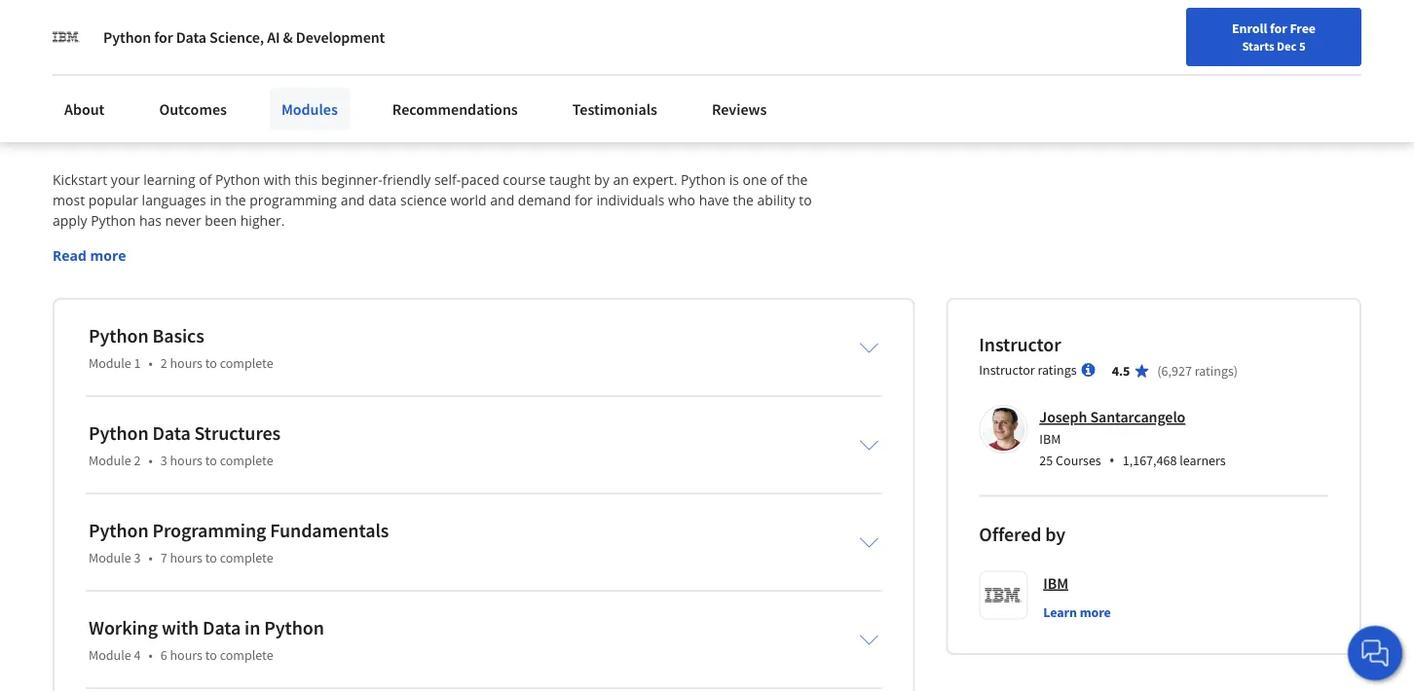 Task type: vqa. For each thing, say whether or not it's contained in the screenshot.


Task type: locate. For each thing, give the bounding box(es) containing it.
hours inside python programming fundamentals module 3 • 7 hours to complete
[[170, 550, 203, 567]]

data left science,
[[176, 27, 207, 47]]

to down programming
[[205, 550, 217, 567]]

recommendations
[[393, 99, 518, 119]]

by
[[594, 171, 610, 189], [1046, 522, 1066, 547]]

0 vertical spatial 3
[[160, 452, 167, 470]]

0 horizontal spatial the
[[225, 191, 246, 210]]

1 instructor from the top
[[980, 333, 1062, 357]]

the down is
[[733, 191, 754, 210]]

more inside learn more button
[[1080, 604, 1111, 622]]

2 horizontal spatial for
[[1271, 19, 1288, 37]]

the up ability
[[787, 171, 808, 189]]

0 horizontal spatial 3
[[134, 550, 141, 567]]

instructor for instructor
[[980, 333, 1062, 357]]

development
[[296, 27, 385, 47]]

of
[[199, 171, 212, 189], [771, 171, 784, 189]]

2 complete from the top
[[220, 452, 273, 470]]

for for python
[[154, 27, 173, 47]]

5 right dec
[[1300, 38, 1306, 54]]

1 horizontal spatial 2
[[160, 355, 167, 372]]

0 horizontal spatial of
[[199, 171, 212, 189]]

1 vertical spatial this
[[295, 171, 318, 189]]

ratings up joseph at the bottom right
[[1038, 362, 1077, 379]]

• left the 6
[[149, 647, 153, 665]]

have
[[699, 191, 730, 210]]

outcomes
[[159, 99, 227, 119]]

ibm up 25
[[1040, 430, 1061, 448]]

python inside python basics module 1 • 2 hours to complete
[[89, 324, 149, 349]]

1 horizontal spatial 5
[[1300, 38, 1306, 54]]

this
[[321, 112, 365, 146], [295, 171, 318, 189]]

complete down programming
[[220, 550, 273, 567]]

this up programming
[[295, 171, 318, 189]]

to inside the working with data in python module 4 • 6 hours to complete
[[205, 647, 217, 665]]

complete down the structures
[[220, 452, 273, 470]]

4 hours from the top
[[170, 647, 203, 665]]

ibm inside joseph santarcangelo ibm 25 courses • 1,167,468 learners
[[1040, 430, 1061, 448]]

3 up programming
[[160, 452, 167, 470]]

• inside joseph santarcangelo ibm 25 courses • 1,167,468 learners
[[1110, 450, 1115, 471]]

more right learn
[[1080, 604, 1111, 622]]

to inside python programming fundamentals module 3 • 7 hours to complete
[[205, 550, 217, 567]]

0 horizontal spatial for
[[154, 27, 173, 47]]

3 complete from the top
[[220, 550, 273, 567]]

4.5
[[1112, 363, 1131, 380]]

2 vertical spatial data
[[203, 616, 241, 641]]

in right modules
[[293, 112, 316, 146]]

course
[[370, 112, 447, 146], [503, 171, 546, 189]]

individuals
[[597, 191, 665, 210]]

1 vertical spatial data
[[152, 422, 191, 446]]

0 vertical spatial course
[[370, 112, 447, 146]]

0 horizontal spatial and
[[341, 191, 365, 210]]

complete inside python basics module 1 • 2 hours to complete
[[220, 355, 273, 372]]

course inside 'kickstart your learning of python with this beginner-friendly self-paced course taught by an expert. python is one of the most popular languages in the programming and data science world and demand for individuals who have the ability to apply python has never been higher.'
[[503, 171, 546, 189]]

data for for
[[176, 27, 207, 47]]

for left science,
[[154, 27, 173, 47]]

hours inside python data structures module 2 • 3 hours to complete
[[170, 452, 203, 470]]

data down python programming fundamentals module 3 • 7 hours to complete
[[203, 616, 241, 641]]

to down the structures
[[205, 452, 217, 470]]

complete right the 6
[[220, 647, 273, 665]]

has
[[139, 212, 162, 230]]

of right learning
[[199, 171, 212, 189]]

to inside python basics module 1 • 2 hours to complete
[[205, 355, 217, 372]]

coursera image
[[23, 16, 147, 47]]

0 vertical spatial 2
[[160, 355, 167, 372]]

for
[[1271, 19, 1288, 37], [154, 27, 173, 47], [575, 191, 593, 210]]

0 vertical spatial ibm
[[1040, 430, 1061, 448]]

3 hours from the top
[[170, 550, 203, 567]]

ibm up learn
[[1044, 574, 1069, 594]]

offered by
[[980, 522, 1066, 547]]

hours right the 6
[[170, 647, 203, 665]]

1 vertical spatial by
[[1046, 522, 1066, 547]]

to inside python data structures module 2 • 3 hours to complete
[[205, 452, 217, 470]]

in down python programming fundamentals module 3 • 7 hours to complete
[[245, 616, 261, 641]]

• left "7"
[[149, 550, 153, 567]]

2 of from the left
[[771, 171, 784, 189]]

0 vertical spatial this
[[321, 112, 365, 146]]

2 hours from the top
[[170, 452, 203, 470]]

3 left "7"
[[134, 550, 141, 567]]

to right the 1
[[205, 355, 217, 372]]

ibm
[[1040, 430, 1061, 448], [1044, 574, 1069, 594]]

paced
[[461, 171, 500, 189]]

module
[[89, 355, 131, 372], [753, 436, 803, 455], [89, 452, 131, 470], [89, 550, 131, 567], [89, 647, 131, 665]]

1 of from the left
[[199, 171, 212, 189]]

of up ability
[[771, 171, 784, 189]]

0 vertical spatial instructor
[[980, 333, 1062, 357]]

•
[[149, 355, 153, 372], [1110, 450, 1115, 471], [149, 452, 153, 470], [149, 550, 153, 567], [149, 647, 153, 665]]

hours right "7"
[[170, 550, 203, 567]]

1 vertical spatial with
[[162, 616, 199, 641]]

popular
[[88, 191, 138, 210]]

data for with
[[203, 616, 241, 641]]

course up 'demand'
[[503, 171, 546, 189]]

in up been
[[210, 191, 222, 210]]

apply
[[53, 212, 87, 230]]

0 horizontal spatial more
[[90, 247, 126, 265]]

5 right are
[[168, 112, 182, 146]]

1 horizontal spatial 3
[[160, 452, 167, 470]]

joseph santarcangelo link
[[1040, 408, 1186, 427]]

starts
[[1243, 38, 1275, 54]]

python data structures module 2 • 3 hours to complete
[[89, 422, 281, 470]]

by left the an
[[594, 171, 610, 189]]

with up the 6
[[162, 616, 199, 641]]

• right courses
[[1110, 450, 1115, 471]]

0 vertical spatial more
[[90, 247, 126, 265]]

1 horizontal spatial in
[[245, 616, 261, 641]]

2
[[160, 355, 167, 372], [134, 452, 141, 470]]

python inside the working with data in python module 4 • 6 hours to complete
[[264, 616, 324, 641]]

this up beginner-
[[321, 112, 365, 146]]

module inside python basics module 1 • 2 hours to complete
[[89, 355, 131, 372]]

more right read in the top left of the page
[[90, 247, 126, 265]]

the
[[787, 171, 808, 189], [225, 191, 246, 210], [733, 191, 754, 210]]

chat with us image
[[1360, 638, 1391, 669]]

ratings
[[1038, 362, 1077, 379], [1195, 363, 1234, 380]]

enroll
[[1233, 19, 1268, 37]]

kickstart
[[53, 171, 107, 189]]

testimonials link
[[561, 88, 669, 131]]

for down taught
[[575, 191, 593, 210]]

0 vertical spatial in
[[293, 112, 316, 146]]

to right the 6
[[205, 647, 217, 665]]

hours
[[170, 355, 203, 372], [170, 452, 203, 470], [170, 550, 203, 567], [170, 647, 203, 665]]

2 horizontal spatial the
[[787, 171, 808, 189]]

1 vertical spatial 3
[[134, 550, 141, 567]]

instructor
[[980, 333, 1062, 357], [980, 362, 1035, 379]]

there are 5 modules in this course
[[53, 112, 447, 146]]

world
[[451, 191, 487, 210]]

2 and from the left
[[490, 191, 515, 210]]

and down paced at the left top of page
[[490, 191, 515, 210]]

• for structures
[[149, 452, 153, 470]]

hours down the structures
[[170, 452, 203, 470]]

0 vertical spatial data
[[176, 27, 207, 47]]

the up been
[[225, 191, 246, 210]]

menu item
[[1006, 19, 1131, 83]]

0 horizontal spatial course
[[370, 112, 447, 146]]

• for fundamentals
[[149, 550, 153, 567]]

1 vertical spatial instructor
[[980, 362, 1035, 379]]

0 horizontal spatial by
[[594, 171, 610, 189]]

• inside python programming fundamentals module 3 • 7 hours to complete
[[149, 550, 153, 567]]

learn more
[[1044, 604, 1111, 622]]

complete up the structures
[[220, 355, 273, 372]]

python inside python programming fundamentals module 3 • 7 hours to complete
[[89, 519, 149, 543]]

python programming fundamentals module 3 • 7 hours to complete
[[89, 519, 389, 567]]

&
[[283, 27, 293, 47]]

more inside read more button
[[90, 247, 126, 265]]

0 horizontal spatial 5
[[168, 112, 182, 146]]

6,927
[[1162, 363, 1192, 380]]

with inside the working with data in python module 4 • 6 hours to complete
[[162, 616, 199, 641]]

python basics module 1 • 2 hours to complete
[[89, 324, 273, 372]]

hours inside python basics module 1 • 2 hours to complete
[[170, 355, 203, 372]]

hours down basics
[[170, 355, 203, 372]]

taught
[[549, 171, 591, 189]]

0 horizontal spatial 2
[[134, 452, 141, 470]]

for up dec
[[1271, 19, 1288, 37]]

5
[[1300, 38, 1306, 54], [168, 112, 182, 146]]

2 vertical spatial in
[[245, 616, 261, 641]]

instructor up instructor ratings
[[980, 333, 1062, 357]]

to right ability
[[799, 191, 812, 210]]

joseph santarcangelo ibm 25 courses • 1,167,468 learners
[[1040, 408, 1226, 471]]

1 horizontal spatial and
[[490, 191, 515, 210]]

0 vertical spatial by
[[594, 171, 610, 189]]

1 vertical spatial 2
[[134, 452, 141, 470]]

0 vertical spatial with
[[264, 171, 291, 189]]

to inside 'kickstart your learning of python with this beginner-friendly self-paced course taught by an expert. python is one of the most popular languages in the programming and data science world and demand for individuals who have the ability to apply python has never been higher.'
[[799, 191, 812, 210]]

0 horizontal spatial with
[[162, 616, 199, 641]]

4 complete from the top
[[220, 647, 273, 665]]

3
[[160, 452, 167, 470], [134, 550, 141, 567]]

• right the 1
[[149, 355, 153, 372]]

working
[[89, 616, 158, 641]]

data
[[176, 27, 207, 47], [152, 422, 191, 446], [203, 616, 241, 641]]

course up "friendly" at the left of the page
[[370, 112, 447, 146]]

instructor up joseph santarcangelo icon
[[980, 362, 1035, 379]]

1 horizontal spatial of
[[771, 171, 784, 189]]

programming
[[250, 191, 337, 210]]

0 horizontal spatial this
[[295, 171, 318, 189]]

1 horizontal spatial course
[[503, 171, 546, 189]]

1 horizontal spatial for
[[575, 191, 593, 210]]

None search field
[[278, 12, 599, 51]]

by inside 'kickstart your learning of python with this beginner-friendly self-paced course taught by an expert. python is one of the most popular languages in the programming and data science world and demand for individuals who have the ability to apply python has never been higher.'
[[594, 171, 610, 189]]

1 complete from the top
[[220, 355, 273, 372]]

modules link
[[270, 88, 350, 131]]

1 hours from the top
[[170, 355, 203, 372]]

1 horizontal spatial with
[[264, 171, 291, 189]]

1 horizontal spatial more
[[1080, 604, 1111, 622]]

1 vertical spatial course
[[503, 171, 546, 189]]

1 vertical spatial in
[[210, 191, 222, 210]]

0 vertical spatial 5
[[1300, 38, 1306, 54]]

1 vertical spatial more
[[1080, 604, 1111, 622]]

ratings right 6,927
[[1195, 363, 1234, 380]]

with up programming
[[264, 171, 291, 189]]

basics
[[152, 324, 204, 349]]

more for read more
[[90, 247, 126, 265]]

data left the structures
[[152, 422, 191, 446]]

read more
[[53, 247, 126, 265]]

with inside 'kickstart your learning of python with this beginner-friendly self-paced course taught by an expert. python is one of the most popular languages in the programming and data science world and demand for individuals who have the ability to apply python has never been higher.'
[[264, 171, 291, 189]]

0 horizontal spatial in
[[210, 191, 222, 210]]

2 instructor from the top
[[980, 362, 1035, 379]]

complete
[[220, 355, 273, 372], [220, 452, 273, 470], [220, 550, 273, 567], [220, 647, 273, 665]]

3 inside python programming fundamentals module 3 • 7 hours to complete
[[134, 550, 141, 567]]

ai
[[267, 27, 280, 47]]

most
[[53, 191, 85, 210]]

santarcangelo
[[1091, 408, 1186, 427]]

about link
[[53, 88, 116, 131]]

and down beginner-
[[341, 191, 365, 210]]

25
[[1040, 452, 1054, 469]]

for for enroll
[[1271, 19, 1288, 37]]

for inside 'kickstart your learning of python with this beginner-friendly self-paced course taught by an expert. python is one of the most popular languages in the programming and data science world and demand for individuals who have the ability to apply python has never been higher.'
[[575, 191, 593, 210]]

hours inside the working with data in python module 4 • 6 hours to complete
[[170, 647, 203, 665]]

• inside python data structures module 2 • 3 hours to complete
[[149, 452, 153, 470]]

testimonials
[[573, 99, 658, 119]]

for inside 'enroll for free starts dec 5'
[[1271, 19, 1288, 37]]

learners
[[1180, 452, 1226, 469]]

data inside the working with data in python module 4 • 6 hours to complete
[[203, 616, 241, 641]]

by right offered
[[1046, 522, 1066, 547]]

• up programming
[[149, 452, 153, 470]]

with
[[264, 171, 291, 189], [162, 616, 199, 641]]

science
[[400, 191, 447, 210]]



Task type: describe. For each thing, give the bounding box(es) containing it.
an
[[613, 171, 629, 189]]

more for learn more
[[1080, 604, 1111, 622]]

complete inside python data structures module 2 • 3 hours to complete
[[220, 452, 273, 470]]

science,
[[210, 27, 264, 47]]

module inside python programming fundamentals module 3 • 7 hours to complete
[[89, 550, 131, 567]]

module inside the working with data in python module 4 • 6 hours to complete
[[89, 647, 131, 665]]

fundamentals
[[270, 519, 389, 543]]

1 horizontal spatial this
[[321, 112, 365, 146]]

are
[[125, 112, 163, 146]]

data inside python data structures module 2 • 3 hours to complete
[[152, 422, 191, 446]]

1 and from the left
[[341, 191, 365, 210]]

there
[[53, 112, 120, 146]]

never
[[165, 212, 201, 230]]

this inside 'kickstart your learning of python with this beginner-friendly self-paced course taught by an expert. python is one of the most popular languages in the programming and data science world and demand for individuals who have the ability to apply python has never been higher.'
[[295, 171, 318, 189]]

2 inside python basics module 1 • 2 hours to complete
[[160, 355, 167, 372]]

2 inside python data structures module 2 • 3 hours to complete
[[134, 452, 141, 470]]

1
[[134, 355, 141, 372]]

higher.
[[240, 212, 285, 230]]

joseph
[[1040, 408, 1088, 427]]

outcomes link
[[148, 88, 239, 131]]

your
[[111, 171, 140, 189]]

6
[[160, 647, 167, 665]]

expert.
[[633, 171, 678, 189]]

reviews link
[[700, 88, 779, 131]]

read more button
[[53, 246, 126, 266]]

reviews
[[712, 99, 767, 119]]

• for ibm
[[1110, 450, 1115, 471]]

kickstart your learning of python with this beginner-friendly self-paced course taught by an expert. python is one of the most popular languages in the programming and data science world and demand for individuals who have the ability to apply python has never been higher.
[[53, 171, 816, 230]]

instructor for instructor ratings
[[980, 362, 1035, 379]]

learning
[[144, 171, 195, 189]]

1 horizontal spatial by
[[1046, 522, 1066, 547]]

ability
[[758, 191, 796, 210]]

• inside python basics module 1 • 2 hours to complete
[[149, 355, 153, 372]]

structures
[[194, 422, 281, 446]]

offered
[[980, 522, 1042, 547]]

modules
[[187, 112, 288, 146]]

modules
[[281, 99, 338, 119]]

python inside python data structures module 2 • 3 hours to complete
[[89, 422, 149, 446]]

1 vertical spatial 5
[[168, 112, 182, 146]]

( 6,927 ratings )
[[1158, 363, 1238, 380]]

1 vertical spatial ibm
[[1044, 574, 1069, 594]]

5 inside 'enroll for free starts dec 5'
[[1300, 38, 1306, 54]]

coursera career certificate image
[[994, 0, 1318, 69]]

been
[[205, 212, 237, 230]]

1 horizontal spatial the
[[733, 191, 754, 210]]

in inside the working with data in python module 4 • 6 hours to complete
[[245, 616, 261, 641]]

complete inside the working with data in python module 4 • 6 hours to complete
[[220, 647, 273, 665]]

about
[[64, 99, 105, 119]]

programming
[[152, 519, 266, 543]]

1 horizontal spatial ratings
[[1195, 363, 1234, 380]]

module inside python data structures module 2 • 3 hours to complete
[[89, 452, 131, 470]]

• inside the working with data in python module 4 • 6 hours to complete
[[149, 647, 153, 665]]

in inside 'kickstart your learning of python with this beginner-friendly self-paced course taught by an expert. python is one of the most popular languages in the programming and data science world and demand for individuals who have the ability to apply python has never been higher.'
[[210, 191, 222, 210]]

instructor ratings
[[980, 362, 1077, 379]]

courses
[[1056, 452, 1102, 469]]

data
[[369, 191, 397, 210]]

ibm link
[[1044, 572, 1069, 596]]

joseph santarcangelo image
[[982, 408, 1025, 451]]

details
[[806, 436, 852, 455]]

0 horizontal spatial ratings
[[1038, 362, 1077, 379]]

languages
[[142, 191, 206, 210]]

enroll for free starts dec 5
[[1233, 19, 1316, 54]]

learn
[[1044, 604, 1078, 622]]

friendly
[[383, 171, 431, 189]]

one
[[743, 171, 767, 189]]

)
[[1234, 363, 1238, 380]]

1,167,468
[[1123, 452, 1177, 469]]

demand
[[518, 191, 571, 210]]

2 horizontal spatial in
[[293, 112, 316, 146]]

3 inside python data structures module 2 • 3 hours to complete
[[160, 452, 167, 470]]

learn more button
[[1044, 603, 1111, 623]]

free
[[1290, 19, 1316, 37]]

4
[[134, 647, 141, 665]]

beginner-
[[321, 171, 383, 189]]

ibm image
[[53, 23, 80, 51]]

recommendations link
[[381, 88, 530, 131]]

dec
[[1277, 38, 1297, 54]]

working with data in python module 4 • 6 hours to complete
[[89, 616, 324, 665]]

python for data science, ai & development
[[103, 27, 385, 47]]

7
[[160, 550, 167, 567]]

is
[[730, 171, 739, 189]]

self-
[[434, 171, 461, 189]]

module details
[[753, 436, 852, 455]]

complete inside python programming fundamentals module 3 • 7 hours to complete
[[220, 550, 273, 567]]

read
[[53, 247, 87, 265]]

(
[[1158, 363, 1162, 380]]

who
[[668, 191, 696, 210]]



